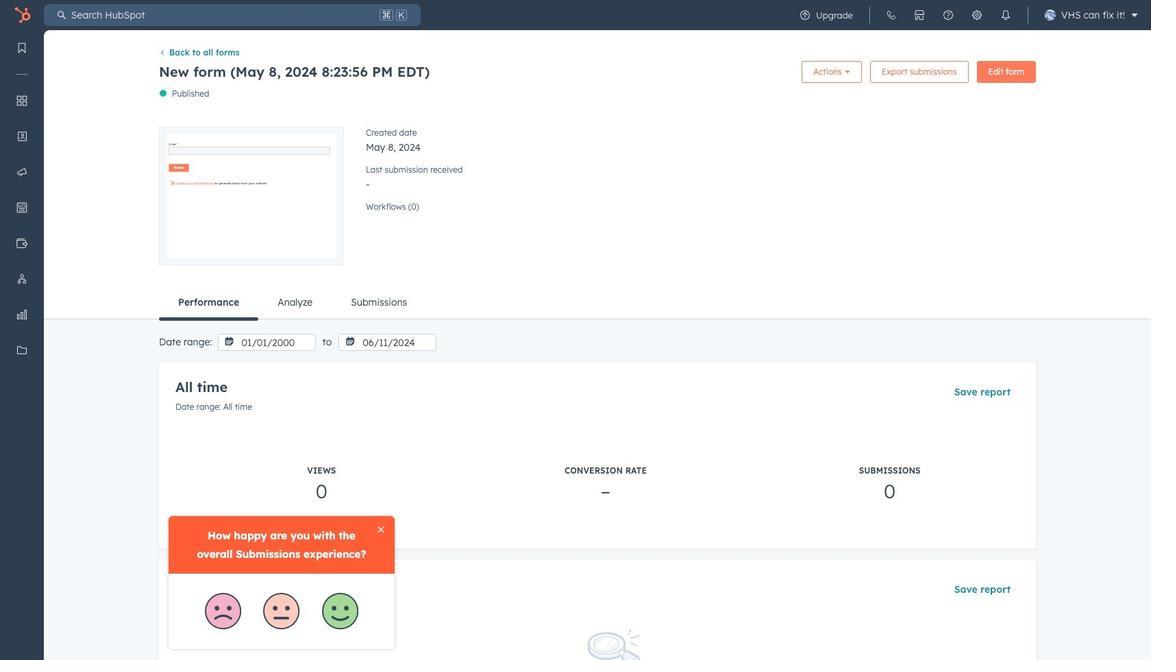 Task type: locate. For each thing, give the bounding box(es) containing it.
navigation
[[159, 286, 1037, 321]]

bookmarks primary navigation item image
[[16, 43, 27, 53]]

menu
[[791, 0, 1144, 30], [0, 30, 44, 626]]

1 horizontal spatial mm/dd/yyyy text field
[[339, 334, 437, 351]]

ruby anderson image
[[1046, 10, 1057, 21]]

MM/DD/YYYY text field
[[218, 334, 316, 351], [339, 334, 437, 351]]

0 horizontal spatial mm/dd/yyyy text field
[[218, 334, 316, 351]]

Search HubSpot search field
[[66, 4, 377, 26]]

help image
[[943, 10, 954, 21]]

banner
[[159, 57, 1037, 89]]

1 horizontal spatial menu
[[791, 0, 1144, 30]]



Task type: describe. For each thing, give the bounding box(es) containing it.
2 mm/dd/yyyy text field from the left
[[339, 334, 437, 351]]

0 horizontal spatial menu
[[0, 30, 44, 626]]

settings image
[[972, 10, 983, 21]]

1 mm/dd/yyyy text field from the left
[[218, 334, 316, 351]]

marketplaces image
[[915, 10, 926, 21]]

notifications image
[[1001, 10, 1012, 21]]



Task type: vqa. For each thing, say whether or not it's contained in the screenshot.
Pagination NAVIGATION
no



